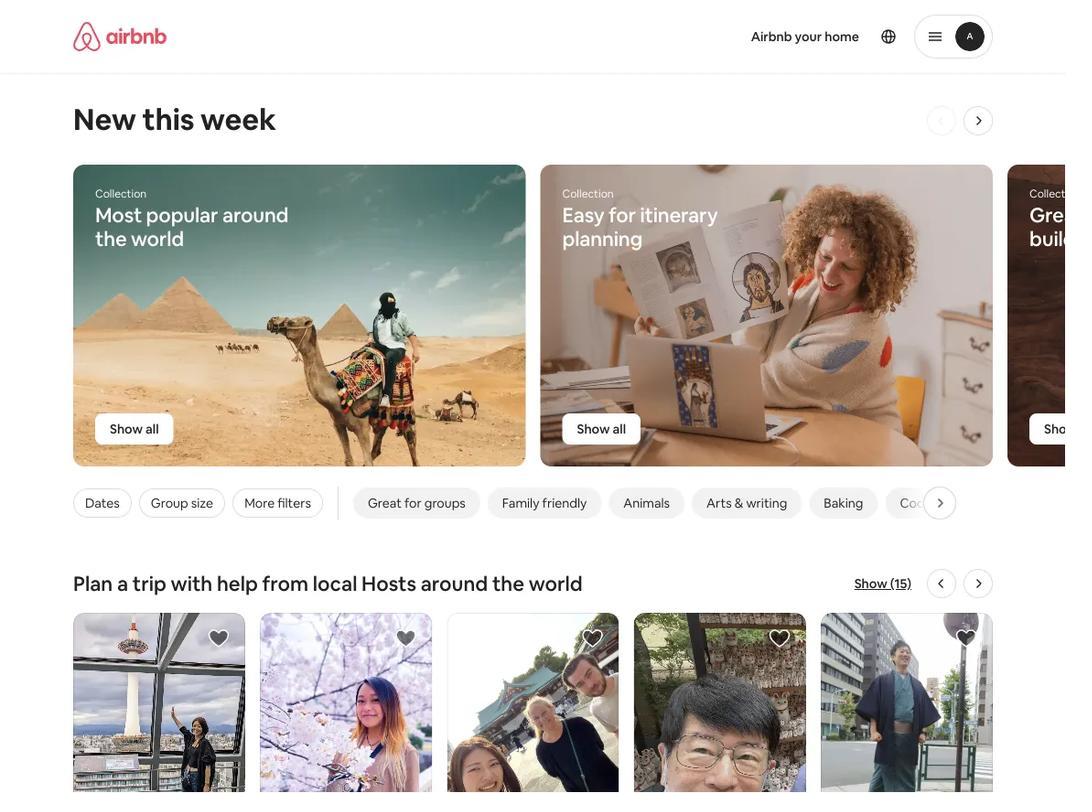 Task type: vqa. For each thing, say whether or not it's contained in the screenshot.
show all prices button
no



Task type: locate. For each thing, give the bounding box(es) containing it.
collection for easy
[[562, 187, 614, 201]]

friendly
[[542, 495, 587, 512]]

0 horizontal spatial the
[[95, 226, 127, 252]]

1 save this experience image from the left
[[208, 628, 230, 650]]

family
[[502, 495, 540, 512]]

0 vertical spatial world
[[131, 226, 184, 252]]

0 horizontal spatial show all
[[110, 421, 159, 437]]

show for planning
[[577, 421, 610, 437]]

home
[[825, 28, 859, 45]]

collection easy for itinerary planning
[[562, 187, 718, 252]]

collection for most
[[95, 187, 147, 201]]

1 horizontal spatial show all link
[[562, 414, 641, 445]]

0 horizontal spatial collection
[[95, 187, 147, 201]]

trip
[[133, 571, 166, 597]]

0 horizontal spatial show
[[110, 421, 143, 437]]

1 horizontal spatial all
[[613, 421, 626, 437]]

all
[[146, 421, 159, 437], [613, 421, 626, 437]]

world inside collection most popular around the world
[[131, 226, 184, 252]]

1 horizontal spatial collection
[[562, 187, 614, 201]]

show
[[110, 421, 143, 437], [577, 421, 610, 437], [855, 576, 888, 592]]

show all up dates dropdown button
[[110, 421, 159, 437]]

1 vertical spatial world
[[529, 571, 583, 597]]

1 horizontal spatial show all
[[577, 421, 626, 437]]

airbnb your home
[[751, 28, 859, 45]]

more
[[244, 495, 275, 512]]

show all up friendly
[[577, 421, 626, 437]]

animals element
[[624, 495, 670, 512]]

0 horizontal spatial all
[[146, 421, 159, 437]]

2 save this experience image from the left
[[769, 628, 791, 650]]

family friendly element
[[502, 495, 587, 512]]

collecti
[[1030, 187, 1066, 201]]

2 show all link from the left
[[562, 414, 641, 445]]

great
[[368, 495, 402, 512]]

2 horizontal spatial save this experience image
[[956, 628, 977, 650]]

show up friendly
[[577, 421, 610, 437]]

1 horizontal spatial the
[[492, 571, 524, 597]]

2 all from the left
[[613, 421, 626, 437]]

1 collection from the left
[[95, 187, 147, 201]]

the down 'family' on the bottom of page
[[492, 571, 524, 597]]

the inside collection most popular around the world
[[95, 226, 127, 252]]

0 horizontal spatial show all link
[[95, 414, 173, 445]]

all up animals element
[[613, 421, 626, 437]]

save this experience image down hosts
[[395, 628, 417, 650]]

1 show all from the left
[[110, 421, 159, 437]]

collection most popular around the world
[[95, 187, 289, 252]]

all for the
[[146, 421, 159, 437]]

the
[[95, 226, 127, 252], [492, 571, 524, 597]]

show up dates
[[110, 421, 143, 437]]

for right 'easy'
[[609, 202, 636, 228]]

collection up 'easy'
[[562, 187, 614, 201]]

all up group
[[146, 421, 159, 437]]

this week
[[142, 100, 276, 138]]

0 horizontal spatial save this experience image
[[208, 628, 230, 650]]

a
[[117, 571, 128, 597]]

0 horizontal spatial save this experience image
[[582, 628, 604, 650]]

show all for the
[[110, 421, 159, 437]]

2 collection from the left
[[562, 187, 614, 201]]

around right hosts
[[421, 571, 488, 597]]

animals
[[624, 495, 670, 512]]

animals button
[[609, 488, 685, 519]]

show all link up dates dropdown button
[[95, 414, 173, 445]]

the left popular
[[95, 226, 127, 252]]

0 vertical spatial around
[[222, 202, 289, 228]]

show all link for planning
[[562, 414, 641, 445]]

with
[[171, 571, 213, 597]]

plan
[[73, 571, 113, 597]]

baking button
[[809, 488, 878, 519]]

collection inside collection easy for itinerary planning
[[562, 187, 614, 201]]

0 horizontal spatial world
[[131, 226, 184, 252]]

baking element
[[824, 495, 863, 512]]

collection
[[95, 187, 147, 201], [562, 187, 614, 201]]

0 vertical spatial the
[[95, 226, 127, 252]]

hosts
[[362, 571, 416, 597]]

collection up most
[[95, 187, 147, 201]]

arts & writing button
[[692, 488, 802, 519]]

cooking element
[[900, 495, 950, 512]]

world
[[131, 226, 184, 252], [529, 571, 583, 597]]

1 vertical spatial around
[[421, 571, 488, 597]]

around
[[222, 202, 289, 228], [421, 571, 488, 597]]

0 horizontal spatial around
[[222, 202, 289, 228]]

save this experience image
[[208, 628, 230, 650], [395, 628, 417, 650]]

group size
[[151, 495, 213, 512]]

itinerary
[[640, 202, 718, 228]]

local
[[313, 571, 357, 597]]

show all for planning
[[577, 421, 626, 437]]

1 horizontal spatial for
[[609, 202, 636, 228]]

2 show all from the left
[[577, 421, 626, 437]]

1 horizontal spatial save this experience image
[[395, 628, 417, 650]]

show all link
[[95, 414, 173, 445], [562, 414, 641, 445]]

for right the great
[[405, 495, 422, 512]]

dates button
[[73, 489, 132, 518]]

filters
[[278, 495, 311, 512]]

0 horizontal spatial for
[[405, 495, 422, 512]]

for
[[609, 202, 636, 228], [405, 495, 422, 512]]

1 horizontal spatial show
[[577, 421, 610, 437]]

show all
[[110, 421, 159, 437], [577, 421, 626, 437]]

size
[[191, 495, 213, 512]]

1 horizontal spatial save this experience image
[[769, 628, 791, 650]]

show left (15)
[[855, 576, 888, 592]]

1 horizontal spatial world
[[529, 571, 583, 597]]

collection inside collection most popular around the world
[[95, 187, 147, 201]]

around inside collection most popular around the world
[[222, 202, 289, 228]]

around right popular
[[222, 202, 289, 228]]

1 all from the left
[[146, 421, 159, 437]]

groups
[[424, 495, 466, 512]]

family friendly
[[502, 495, 587, 512]]

all for planning
[[613, 421, 626, 437]]

1 show all link from the left
[[95, 414, 173, 445]]

save this experience image down help
[[208, 628, 230, 650]]

save this experience image
[[582, 628, 604, 650], [769, 628, 791, 650], [956, 628, 977, 650]]

show all link up friendly
[[562, 414, 641, 445]]

0 vertical spatial for
[[609, 202, 636, 228]]

1 vertical spatial for
[[405, 495, 422, 512]]



Task type: describe. For each thing, give the bounding box(es) containing it.
cooking button
[[885, 488, 964, 519]]

airbnb
[[751, 28, 792, 45]]

help
[[217, 571, 258, 597]]

profile element
[[692, 0, 993, 73]]

your
[[795, 28, 822, 45]]

airbnb your home link
[[740, 17, 870, 56]]

arts & writing
[[707, 495, 787, 512]]

(15)
[[890, 576, 912, 592]]

group size button
[[139, 489, 225, 518]]

dates
[[85, 495, 120, 512]]

show (15)
[[855, 576, 912, 592]]

writing
[[746, 495, 787, 512]]

more filters
[[244, 495, 311, 512]]

new this week group
[[0, 164, 1066, 468]]

grea
[[1030, 202, 1066, 228]]

&
[[735, 495, 744, 512]]

arts
[[707, 495, 732, 512]]

cooking
[[900, 495, 950, 512]]

more filters button
[[233, 489, 323, 518]]

2 save this experience image from the left
[[395, 628, 417, 650]]

most
[[95, 202, 142, 228]]

baking
[[824, 495, 863, 512]]

easy
[[562, 202, 605, 228]]

show for the
[[110, 421, 143, 437]]

family friendly button
[[488, 488, 602, 519]]

arts & writing element
[[707, 495, 787, 512]]

great for groups element
[[368, 495, 466, 512]]

2 horizontal spatial show
[[855, 576, 888, 592]]

for inside collection easy for itinerary planning
[[609, 202, 636, 228]]

show (15) link
[[855, 575, 912, 593]]

great for groups
[[368, 495, 466, 512]]

collecti grea
[[1030, 187, 1066, 252]]

3 save this experience image from the left
[[956, 628, 977, 650]]

great for groups button
[[353, 488, 480, 519]]

new
[[73, 100, 136, 138]]

show all link for the
[[95, 414, 173, 445]]

planning
[[562, 226, 643, 252]]

1 horizontal spatial around
[[421, 571, 488, 597]]

plan a trip with help from local hosts around the world
[[73, 571, 583, 597]]

new this week
[[73, 100, 276, 138]]

1 save this experience image from the left
[[582, 628, 604, 650]]

1 vertical spatial the
[[492, 571, 524, 597]]

from
[[262, 571, 308, 597]]

for inside button
[[405, 495, 422, 512]]

popular
[[146, 202, 218, 228]]

group
[[151, 495, 188, 512]]



